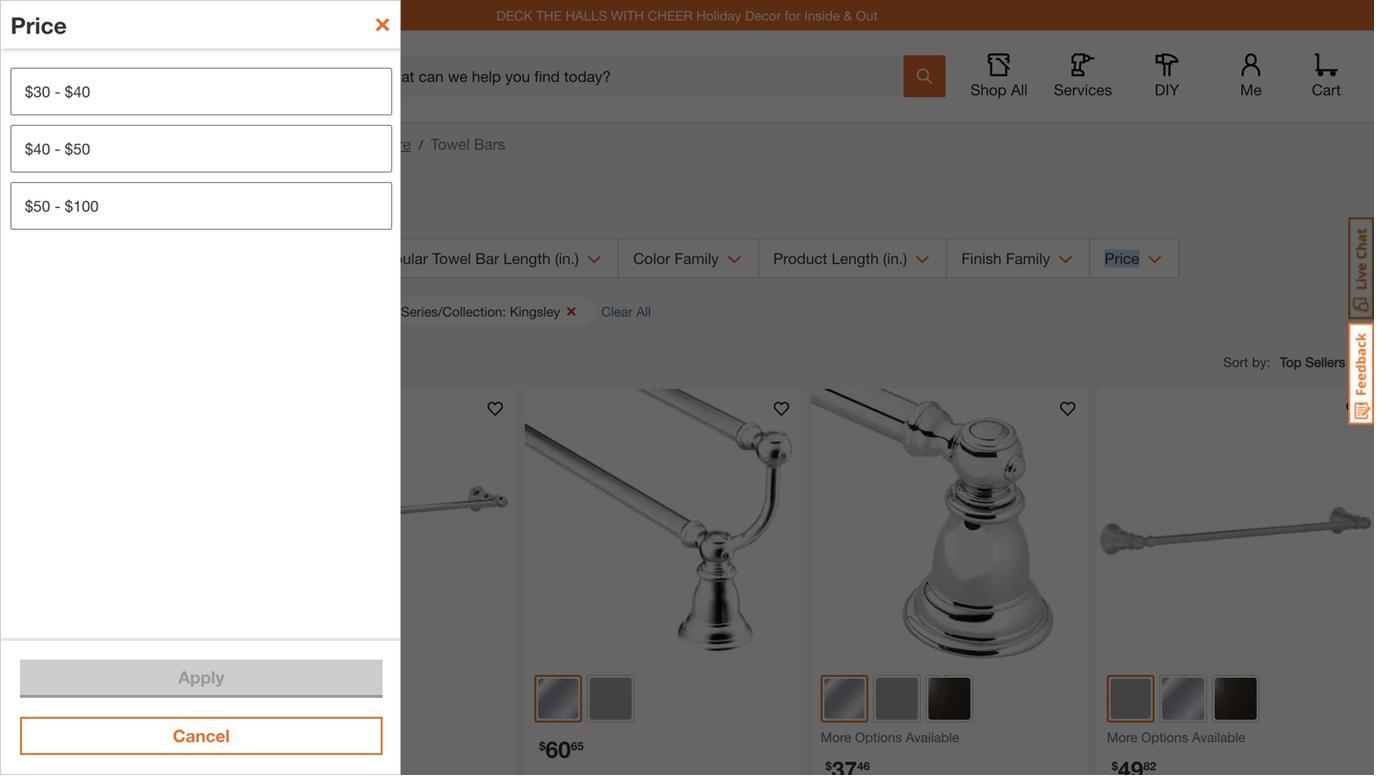 Task type: describe. For each thing, give the bounding box(es) containing it.
bathroom hardware link
[[274, 135, 411, 153]]

shop
[[971, 81, 1007, 99]]

$50 - $100 button
[[10, 182, 392, 230]]

product length (in.)
[[773, 250, 907, 268]]

brushed nickel image
[[876, 679, 918, 721]]

towel for moen towel bars
[[134, 178, 264, 234]]

apply
[[178, 668, 224, 688]]

more options available link for 82
[[1107, 728, 1365, 748]]

moen towel bars
[[10, 178, 381, 234]]

halls
[[566, 7, 607, 23]]

1 horizontal spatial price
[[1105, 250, 1140, 268]]

$30 - $40
[[25, 83, 90, 101]]

0 horizontal spatial price
[[10, 11, 67, 38]]

available for 46
[[906, 730, 959, 746]]

price link
[[1091, 240, 1179, 278]]

more options available link for 46
[[821, 728, 1078, 748]]

$50 inside button
[[25, 197, 50, 215]]

shop all button
[[969, 53, 1030, 99]]

length inside popular towel bar length (in.) "link"
[[503, 250, 551, 268]]

out
[[856, 7, 878, 23]]

1 more options available link from the left
[[248, 728, 506, 748]]

shop all
[[971, 81, 1028, 99]]

holiday
[[696, 7, 741, 23]]

0 horizontal spatial brushed nickel image
[[304, 679, 345, 721]]

bath link
[[48, 135, 80, 153]]

top
[[1280, 355, 1302, 370]]

options for 82
[[1142, 730, 1189, 746]]

available for 82
[[1192, 730, 1246, 746]]

cart
[[1312, 81, 1341, 99]]

all for clear all
[[637, 304, 651, 320]]

bathroom hardware / towel bars
[[274, 135, 505, 153]]

hardware
[[345, 135, 411, 153]]

series/collection:
[[401, 304, 506, 320]]

1 horizontal spatial $40
[[65, 83, 90, 101]]

options for 46
[[855, 730, 902, 746]]

/ bath /
[[36, 135, 92, 153]]

deck the halls with cheer holiday decor for inside & out link
[[497, 7, 878, 23]]

$ for 46
[[826, 760, 832, 774]]

series/collection: kingsley
[[401, 304, 560, 320]]

kingsley 24 in. double towel bar in chrome image
[[525, 389, 802, 666]]

feedback link image
[[1349, 323, 1374, 426]]

apply button
[[20, 660, 383, 696]]

1 vertical spatial bars
[[276, 178, 381, 234]]

clear all
[[601, 304, 651, 320]]

60
[[546, 736, 571, 764]]

kingsley
[[510, 304, 560, 320]]

mesquite 10pm
[[122, 67, 234, 85]]

0 vertical spatial bars
[[474, 135, 505, 153]]

1 horizontal spatial brushed nickel image
[[590, 679, 632, 721]]

2 (in.) from the left
[[883, 250, 907, 268]]

10pm
[[193, 67, 234, 85]]

color family
[[633, 250, 719, 268]]

series/collection: kingsley button
[[382, 298, 597, 326]]

/ for /
[[87, 137, 92, 153]]

finish
[[962, 250, 1002, 268]]

more for 46
[[821, 730, 851, 746]]

chrome image for middle brushed nickel image
[[538, 680, 578, 720]]

2 horizontal spatial brushed nickel image
[[1111, 680, 1151, 720]]

diy
[[1155, 81, 1180, 99]]

75150 button
[[278, 67, 344, 86]]

cart link
[[1306, 53, 1348, 99]]

more options available for 82
[[1107, 730, 1246, 746]]

all for shop all
[[1011, 81, 1028, 99]]

$50 inside button
[[65, 140, 90, 158]]

chrome image for brushed nickel icon
[[825, 680, 865, 720]]

decor
[[745, 7, 781, 23]]

family for finish family
[[1006, 250, 1051, 268]]



Task type: locate. For each thing, give the bounding box(es) containing it.
/ right bath
[[87, 137, 92, 153]]

2 length from the left
[[832, 250, 879, 268]]

moen
[[10, 178, 122, 234]]

all inside button
[[637, 304, 651, 320]]

1 horizontal spatial more options available
[[821, 730, 959, 746]]

family right "finish"
[[1006, 250, 1051, 268]]

- inside $40 - $50 button
[[55, 140, 60, 158]]

1 horizontal spatial (in.)
[[883, 250, 907, 268]]

1 vertical spatial $40
[[25, 140, 50, 158]]

price
[[10, 11, 67, 38], [1105, 250, 1140, 268]]

deck
[[497, 7, 533, 23]]

chrome image up 60
[[538, 680, 578, 720]]

all
[[1011, 81, 1028, 99], [637, 304, 651, 320]]

2 available from the left
[[906, 730, 959, 746]]

2 vertical spatial -
[[55, 197, 60, 215]]

0 horizontal spatial more options available
[[248, 730, 387, 746]]

color
[[633, 250, 670, 268]]

1 vertical spatial -
[[55, 140, 60, 158]]

popular towel bar length (in.)
[[375, 250, 579, 268]]

65
[[571, 740, 584, 753]]

0 vertical spatial $50
[[65, 140, 90, 158]]

1 horizontal spatial more
[[821, 730, 851, 746]]

2 more options available link from the left
[[821, 728, 1078, 748]]

cancel
[[173, 726, 230, 747]]

oil rubbed bronze image for brushed nickel icon
[[929, 679, 971, 721]]

bathroom
[[274, 135, 341, 153]]

length
[[503, 250, 551, 268], [832, 250, 879, 268]]

/
[[36, 137, 40, 153], [87, 137, 92, 153], [419, 137, 423, 153]]

0 horizontal spatial $40
[[25, 140, 50, 158]]

3 / from the left
[[419, 137, 423, 153]]

(in.)
[[555, 250, 579, 268], [883, 250, 907, 268]]

2 family from the left
[[1006, 250, 1051, 268]]

3 more options available from the left
[[1107, 730, 1246, 746]]

1 options from the left
[[283, 730, 330, 746]]

sort
[[1224, 355, 1249, 370]]

cancel button
[[20, 718, 383, 756]]

clear all button
[[601, 302, 665, 322]]

0 vertical spatial towel
[[431, 135, 470, 153]]

1 horizontal spatial bars
[[474, 135, 505, 153]]

- right ... button
[[55, 140, 60, 158]]

&
[[844, 7, 852, 23]]

1 horizontal spatial available
[[906, 730, 959, 746]]

1 horizontal spatial $50
[[65, 140, 90, 158]]

46
[[857, 760, 870, 774]]

3 chrome image from the left
[[825, 680, 865, 720]]

chrome image left brushed nickel icon
[[825, 680, 865, 720]]

...
[[10, 138, 28, 154]]

kingsley 24 in. towel bar in brushed nickel image
[[1098, 389, 1374, 666]]

2 horizontal spatial available
[[1192, 730, 1246, 746]]

0 vertical spatial all
[[1011, 81, 1028, 99]]

0 horizontal spatial options
[[283, 730, 330, 746]]

towel right hardware
[[431, 135, 470, 153]]

bar
[[475, 250, 499, 268]]

more options available link
[[248, 728, 506, 748], [821, 728, 1078, 748], [1107, 728, 1365, 748]]

kingsley 18 in. towel bar in chrome image
[[811, 389, 1088, 666]]

/ right hardware
[[419, 137, 423, 153]]

more options available for 46
[[821, 730, 959, 746]]

/ inside bathroom hardware / towel bars
[[419, 137, 423, 153]]

2 chrome image from the left
[[538, 680, 578, 720]]

chrome image
[[252, 680, 292, 720], [538, 680, 578, 720], [825, 680, 865, 720]]

towel for popular towel bar length (in.)
[[432, 250, 471, 268]]

0 horizontal spatial more
[[248, 730, 279, 746]]

1 vertical spatial $50
[[25, 197, 50, 215]]

$50 up $100
[[65, 140, 90, 158]]

1 horizontal spatial length
[[832, 250, 879, 268]]

0 horizontal spatial chrome image
[[252, 680, 292, 720]]

... button
[[10, 133, 28, 159]]

length right bar
[[503, 250, 551, 268]]

0 vertical spatial -
[[55, 83, 60, 101]]

2 horizontal spatial more options available link
[[1107, 728, 1365, 748]]

1 vertical spatial price
[[1105, 250, 1140, 268]]

towel
[[431, 135, 470, 153], [134, 178, 264, 234], [432, 250, 471, 268]]

product
[[773, 250, 828, 268]]

$
[[539, 740, 546, 753], [826, 760, 832, 774], [1112, 760, 1118, 774]]

2 more from the left
[[821, 730, 851, 746]]

3 more options available link from the left
[[1107, 728, 1365, 748]]

3 more from the left
[[1107, 730, 1138, 746]]

1 horizontal spatial family
[[1006, 250, 1051, 268]]

oil rubbed bronze image for leftmost brushed nickel image
[[356, 679, 398, 721]]

1 horizontal spatial oil rubbed bronze image
[[929, 679, 971, 721]]

$40
[[65, 83, 90, 101], [25, 140, 50, 158]]

(in.) left "finish"
[[883, 250, 907, 268]]

1 vertical spatial towel
[[134, 178, 264, 234]]

0 vertical spatial $40
[[65, 83, 90, 101]]

$50 left $100
[[25, 197, 50, 215]]

/ right ... on the left top of page
[[36, 137, 40, 153]]

$30 - $40 button
[[10, 68, 392, 115]]

deck the halls with cheer holiday decor for inside & out
[[497, 7, 878, 23]]

diy button
[[1137, 53, 1198, 99]]

brushed nickel image
[[304, 679, 345, 721], [590, 679, 632, 721], [1111, 680, 1151, 720]]

2 oil rubbed bronze image from the left
[[929, 679, 971, 721]]

$40 - $50 button
[[10, 125, 392, 173]]

1 horizontal spatial chrome image
[[538, 680, 578, 720]]

me button
[[1221, 53, 1282, 99]]

sellers
[[1306, 355, 1346, 370]]

oil rubbed bronze image
[[356, 679, 398, 721], [929, 679, 971, 721]]

1 horizontal spatial all
[[1011, 81, 1028, 99]]

- for $30
[[55, 83, 60, 101]]

1 more from the left
[[248, 730, 279, 746]]

- right $30
[[55, 83, 60, 101]]

1 length from the left
[[503, 250, 551, 268]]

mesquite
[[122, 67, 185, 85]]

2 horizontal spatial options
[[1142, 730, 1189, 746]]

0 horizontal spatial $
[[539, 740, 546, 753]]

- inside '$50 - $100' button
[[55, 197, 60, 215]]

0 horizontal spatial available
[[333, 730, 387, 746]]

popular
[[375, 250, 428, 268]]

$100
[[65, 197, 99, 215]]

1 chrome image from the left
[[252, 680, 292, 720]]

2 horizontal spatial more
[[1107, 730, 1138, 746]]

towel inside "link"
[[432, 250, 471, 268]]

$30
[[25, 83, 50, 101]]

all inside button
[[1011, 81, 1028, 99]]

1 available from the left
[[333, 730, 387, 746]]

(in.) inside "link"
[[555, 250, 579, 268]]

0 horizontal spatial bars
[[276, 178, 381, 234]]

1 oil rubbed bronze image from the left
[[356, 679, 398, 721]]

2 horizontal spatial /
[[419, 137, 423, 153]]

What can we help you find today? search field
[[379, 56, 903, 96]]

$50 - $100
[[25, 197, 99, 215]]

$50
[[65, 140, 90, 158], [25, 197, 50, 215]]

/ for bathroom
[[419, 137, 423, 153]]

sort by: top sellers
[[1224, 355, 1346, 370]]

bars
[[474, 135, 505, 153], [276, 178, 381, 234]]

- for $50
[[55, 197, 60, 215]]

chrome image
[[1162, 679, 1204, 721]]

bath
[[48, 135, 80, 153]]

$ left 65
[[539, 740, 546, 753]]

for
[[785, 7, 801, 23]]

$ for 82
[[1112, 760, 1118, 774]]

cheer
[[648, 7, 693, 23]]

0 horizontal spatial more options available link
[[248, 728, 506, 748]]

2 options from the left
[[855, 730, 902, 746]]

$ left 82 at the right bottom of the page
[[1112, 760, 1118, 774]]

more
[[248, 730, 279, 746], [821, 730, 851, 746], [1107, 730, 1138, 746]]

2 vertical spatial towel
[[432, 250, 471, 268]]

family right color
[[675, 250, 719, 268]]

available
[[333, 730, 387, 746], [906, 730, 959, 746], [1192, 730, 1246, 746]]

0 horizontal spatial (in.)
[[555, 250, 579, 268]]

1 vertical spatial all
[[637, 304, 651, 320]]

0 horizontal spatial length
[[503, 250, 551, 268]]

all right shop
[[1011, 81, 1028, 99]]

$ inside '$ 60 65'
[[539, 740, 546, 753]]

finish family link
[[947, 240, 1090, 278]]

product length (in.) link
[[759, 240, 946, 278]]

$ 60 65
[[539, 736, 584, 764]]

1 horizontal spatial options
[[855, 730, 902, 746]]

the home depot logo image
[[15, 46, 76, 107]]

$ left 46
[[826, 760, 832, 774]]

length right product
[[832, 250, 879, 268]]

more options available
[[248, 730, 387, 746], [821, 730, 959, 746], [1107, 730, 1246, 746]]

1 horizontal spatial more options available link
[[821, 728, 1078, 748]]

2 horizontal spatial chrome image
[[825, 680, 865, 720]]

options
[[283, 730, 330, 746], [855, 730, 902, 746], [1142, 730, 1189, 746]]

0 vertical spatial price
[[10, 11, 67, 38]]

towel left bar
[[432, 250, 471, 268]]

by:
[[1252, 355, 1271, 370]]

2 horizontal spatial $
[[1112, 760, 1118, 774]]

0 horizontal spatial all
[[637, 304, 651, 320]]

length inside product length (in.) link
[[832, 250, 879, 268]]

2 - from the top
[[55, 140, 60, 158]]

0 horizontal spatial /
[[36, 137, 40, 153]]

2 / from the left
[[87, 137, 92, 153]]

with
[[611, 7, 644, 23]]

(in.) up kingsley at the top left of the page
[[555, 250, 579, 268]]

close image
[[373, 15, 392, 34]]

0 horizontal spatial family
[[675, 250, 719, 268]]

finish family
[[962, 250, 1051, 268]]

1 (in.) from the left
[[555, 250, 579, 268]]

services button
[[1053, 53, 1114, 99]]

more for 82
[[1107, 730, 1138, 746]]

0 horizontal spatial oil rubbed bronze image
[[356, 679, 398, 721]]

1 more options available from the left
[[248, 730, 387, 746]]

me
[[1241, 81, 1262, 99]]

75150
[[301, 67, 343, 85]]

chrome image for leftmost brushed nickel image
[[252, 680, 292, 720]]

2 horizontal spatial more options available
[[1107, 730, 1246, 746]]

1 / from the left
[[36, 137, 40, 153]]

1 horizontal spatial /
[[87, 137, 92, 153]]

0 horizontal spatial $50
[[25, 197, 50, 215]]

3 available from the left
[[1192, 730, 1246, 746]]

-
[[55, 83, 60, 101], [55, 140, 60, 158], [55, 197, 60, 215]]

color family link
[[619, 240, 758, 278]]

clear
[[601, 304, 633, 320]]

2 more options available from the left
[[821, 730, 959, 746]]

kingsley 24 in. towel bar in chrome image
[[239, 389, 515, 666]]

family
[[675, 250, 719, 268], [1006, 250, 1051, 268]]

family for color family
[[675, 250, 719, 268]]

the
[[536, 7, 562, 23]]

popular towel bar length (in.) link
[[361, 240, 618, 278]]

services
[[1054, 81, 1112, 99]]

1 horizontal spatial $
[[826, 760, 832, 774]]

- left $100
[[55, 197, 60, 215]]

3 - from the top
[[55, 197, 60, 215]]

oil rubbed bronze image
[[1215, 679, 1257, 721]]

all right clear at the left of page
[[637, 304, 651, 320]]

$40 - $50
[[25, 140, 90, 158]]

towel down $40 - $50 button
[[134, 178, 264, 234]]

1 - from the top
[[55, 83, 60, 101]]

- inside $30 - $40 button
[[55, 83, 60, 101]]

1 family from the left
[[675, 250, 719, 268]]

82
[[1144, 760, 1156, 774]]

3 options from the left
[[1142, 730, 1189, 746]]

chrome image right apply
[[252, 680, 292, 720]]

inside
[[805, 7, 840, 23]]

- for $40
[[55, 140, 60, 158]]



Task type: vqa. For each thing, say whether or not it's contained in the screenshot.
the bottommost $50
yes



